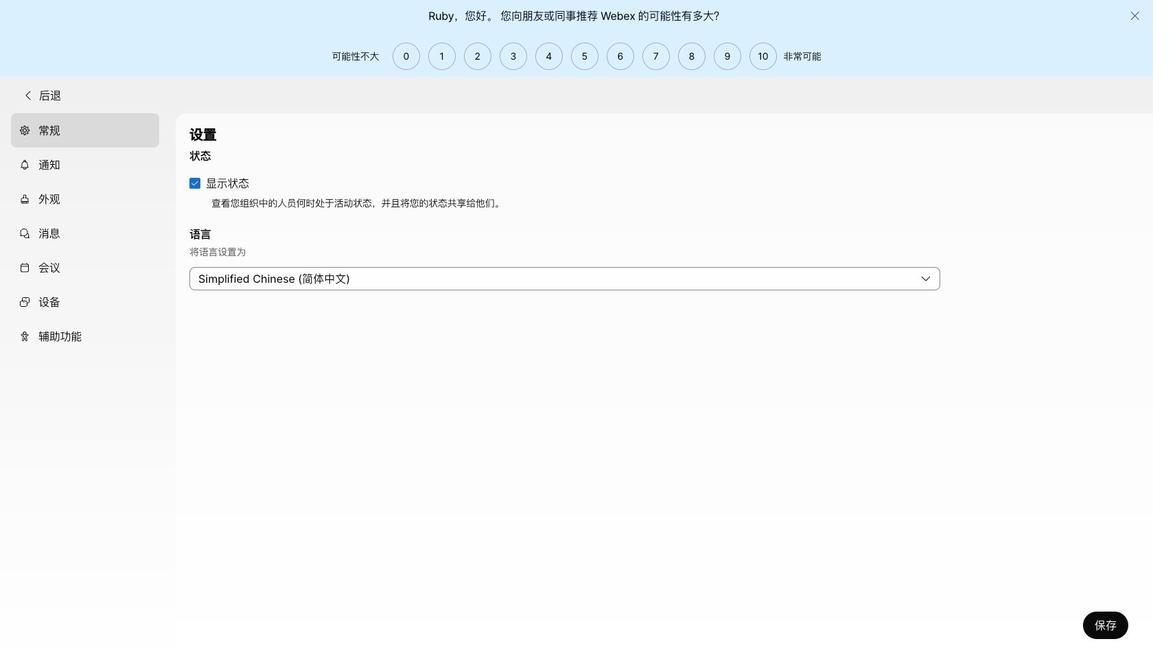 Task type: locate. For each thing, give the bounding box(es) containing it.
关闭评级部分 image
[[1130, 10, 1141, 21]]

会议 tab
[[11, 251, 159, 285]]

wrapper image for "设备" tab
[[19, 297, 30, 308]]

wrapper image inside 会议 tab
[[19, 263, 30, 274]]

wrapper image inside 外观 tab
[[19, 194, 30, 205]]

常规 tab
[[11, 114, 159, 148]]

wrapper image for 会议 tab
[[19, 263, 30, 274]]

wrapper image
[[19, 125, 30, 136], [191, 180, 199, 188], [19, 194, 30, 205], [19, 263, 30, 274], [921, 273, 932, 284], [19, 297, 30, 308]]

wrapper image inside 辅助功能 tab
[[19, 331, 30, 342]]

wrapper image inside '常规' tab
[[19, 125, 30, 136]]

wrapper image inside "设备" tab
[[19, 297, 30, 308]]

辅助功能 tab
[[11, 320, 159, 354]]

消息 tab
[[11, 217, 159, 251]]

通知 tab
[[11, 148, 159, 182]]

wrapper image inside the 通知 tab
[[19, 160, 30, 171]]

wrapper image inside 消息 tab
[[19, 228, 30, 239]]

wrapper image
[[23, 90, 34, 101], [19, 160, 30, 171], [19, 228, 30, 239], [19, 331, 30, 342]]

外观 tab
[[11, 182, 159, 217]]

wrapper image for 外观 tab
[[19, 194, 30, 205]]



Task type: describe. For each thing, give the bounding box(es) containing it.
您向朋友或同事推荐 webex 的可能性有多大？从 0 到 10 为 webex 打分，0 是可能性不大，10 是非常可能。 toolbar
[[389, 42, 777, 70]]

设备 tab
[[11, 285, 159, 320]]

设置 navigation
[[0, 114, 176, 661]]

wrapper image for '常规' tab
[[19, 125, 30, 136]]

wrapper image for the 通知 tab
[[19, 160, 30, 171]]

wrapper image for 消息 tab
[[19, 228, 30, 239]]

wrapper image for 辅助功能 tab
[[19, 331, 30, 342]]



Task type: vqa. For each thing, say whether or not it's contained in the screenshot.
通知 tab
yes



